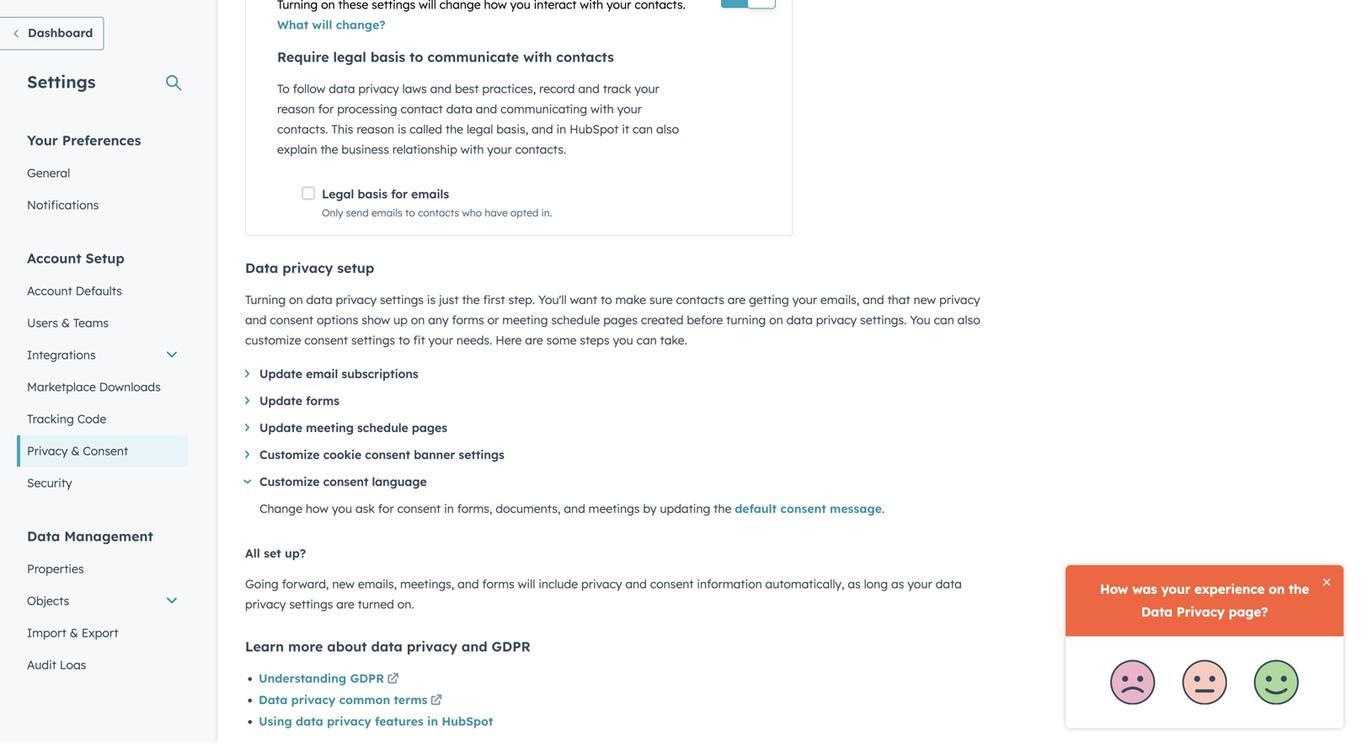 Task type: vqa. For each thing, say whether or not it's contained in the screenshot.
Marketplaces image at the right
no



Task type: locate. For each thing, give the bounding box(es) containing it.
options
[[317, 313, 358, 327]]

1 vertical spatial is
[[427, 292, 436, 307]]

also right you
[[958, 313, 980, 327]]

0 vertical spatial can
[[633, 122, 653, 136]]

dashboard
[[28, 25, 93, 40]]

to follow data privacy laws and best practices, record and track your reason for processing contact data and communicating with your contacts. this reason is called the legal basis, and in hubspot it can also explain the business relationship with your contacts.
[[277, 81, 679, 157]]

customize inside dropdown button
[[259, 447, 320, 462]]

with right relationship
[[461, 142, 484, 157]]

1 horizontal spatial reason
[[357, 122, 394, 136]]

1 horizontal spatial link opens in a new window image
[[430, 691, 442, 711]]

0 horizontal spatial in
[[427, 714, 438, 729]]

0 horizontal spatial also
[[656, 122, 679, 136]]

link opens in a new window image inside data privacy common terms link
[[430, 695, 442, 707]]

0 horizontal spatial link opens in a new window image
[[387, 674, 399, 686]]

can down created
[[637, 333, 657, 348]]

1 vertical spatial emails,
[[358, 577, 397, 591]]

2 update from the top
[[259, 393, 302, 408]]

hubspot right the features
[[442, 714, 493, 729]]

settings.
[[860, 313, 907, 327]]

can inside to follow data privacy laws and best practices, record and track your reason for processing contact data and communicating with your contacts. this reason is called the legal basis, and in hubspot it can also explain the business relationship with your contacts.
[[633, 122, 653, 136]]

0 horizontal spatial will
[[312, 17, 332, 32]]

settings inside going forward, new emails, meetings, and forms will include privacy and consent information automatically, as long as your data privacy settings are turned on.
[[289, 597, 333, 612]]

take.
[[660, 333, 687, 348]]

0 vertical spatial forms
[[452, 313, 484, 327]]

1 update from the top
[[259, 366, 302, 381]]

1 horizontal spatial as
[[891, 577, 904, 591]]

customize inside dropdown button
[[259, 474, 320, 489]]

also right the it
[[656, 122, 679, 136]]

teams
[[73, 315, 109, 330]]

are up turning
[[728, 292, 746, 307]]

link opens in a new window image
[[387, 674, 399, 686], [430, 695, 442, 707]]

update inside dropdown button
[[259, 366, 302, 381]]

update down customize
[[259, 393, 302, 408]]

0 vertical spatial gdpr
[[492, 638, 531, 655]]

0 vertical spatial legal
[[333, 48, 366, 65]]

all
[[245, 546, 260, 561]]

1 vertical spatial also
[[958, 313, 980, 327]]

pages down make
[[603, 313, 638, 327]]

the right just
[[462, 292, 480, 307]]

consent down language
[[397, 501, 441, 516]]

1 vertical spatial are
[[525, 333, 543, 348]]

0 vertical spatial you
[[613, 333, 633, 348]]

0 vertical spatial basis
[[371, 48, 405, 65]]

0 vertical spatial also
[[656, 122, 679, 136]]

dashboard link
[[0, 17, 104, 50]]

0 horizontal spatial schedule
[[357, 420, 408, 435]]

0 vertical spatial data
[[245, 259, 278, 276]]

2 vertical spatial in
[[427, 714, 438, 729]]

for right ask in the bottom of the page
[[378, 501, 394, 516]]

audit logs link
[[17, 649, 189, 681]]

3 caret image from the top
[[245, 424, 249, 431]]

can right the it
[[633, 122, 653, 136]]

update up update forms
[[259, 366, 302, 381]]

account up the account defaults
[[27, 250, 81, 267]]

& inside import & export "link"
[[70, 626, 78, 640]]

update
[[259, 366, 302, 381], [259, 393, 302, 408], [259, 420, 302, 435]]

4 caret image from the top
[[245, 451, 249, 458]]

caret image inside 'update meeting schedule pages' dropdown button
[[245, 424, 249, 431]]

1 customize from the top
[[259, 447, 320, 462]]

caret image inside update email subscriptions dropdown button
[[245, 370, 249, 378]]

that
[[887, 292, 910, 307]]

new inside turning on data privacy settings is just the first step. you'll want to make sure contacts are getting your emails, and that new privacy and consent options show up on any forms or meeting schedule pages created before turning on data privacy settings. you can also customize consent settings to fit your needs. here are some steps you can take.
[[914, 292, 936, 307]]

banner
[[414, 447, 455, 462]]

0 horizontal spatial gdpr
[[350, 671, 384, 686]]

0 vertical spatial for
[[318, 102, 334, 116]]

can right you
[[934, 313, 954, 327]]

basis up laws
[[371, 48, 405, 65]]

1 horizontal spatial also
[[958, 313, 980, 327]]

0 vertical spatial emails,
[[820, 292, 859, 307]]

for up this
[[318, 102, 334, 116]]

account for account setup
[[27, 250, 81, 267]]

1 vertical spatial new
[[332, 577, 355, 591]]

1 vertical spatial for
[[391, 187, 408, 201]]

1 vertical spatial account
[[27, 283, 72, 298]]

0 horizontal spatial reason
[[277, 102, 315, 116]]

forms left include
[[482, 577, 514, 591]]

caret image for update meeting schedule pages
[[245, 424, 249, 431]]

1 horizontal spatial new
[[914, 292, 936, 307]]

legal
[[322, 187, 354, 201]]

3 update from the top
[[259, 420, 302, 435]]

0 vertical spatial in
[[556, 122, 566, 136]]

meeting up the cookie
[[306, 420, 354, 435]]

0 horizontal spatial pages
[[412, 420, 447, 435]]

reason
[[277, 102, 315, 116], [357, 122, 394, 136]]

all set up?
[[245, 546, 306, 561]]

in
[[556, 122, 566, 136], [444, 501, 454, 516], [427, 714, 438, 729]]

1 horizontal spatial meeting
[[502, 313, 548, 327]]

account
[[27, 250, 81, 267], [27, 283, 72, 298]]

the down this
[[320, 142, 338, 157]]

1 vertical spatial reason
[[357, 122, 394, 136]]

legal down the change?
[[333, 48, 366, 65]]

forms down email on the left of the page
[[306, 393, 339, 408]]

2 account from the top
[[27, 283, 72, 298]]

settings
[[380, 292, 424, 307], [351, 333, 395, 348], [459, 447, 504, 462], [289, 597, 333, 612]]

meeting
[[502, 313, 548, 327], [306, 420, 354, 435]]

2 vertical spatial forms
[[482, 577, 514, 591]]

follow
[[293, 81, 325, 96]]

data up properties
[[27, 528, 60, 545]]

0 horizontal spatial emails,
[[358, 577, 397, 591]]

2 caret image from the top
[[245, 397, 249, 405]]

0 vertical spatial will
[[312, 17, 332, 32]]

practices,
[[482, 81, 536, 96]]

0 vertical spatial pages
[[603, 313, 638, 327]]

link opens in a new window image right the terms
[[430, 695, 442, 707]]

will inside dropdown button
[[312, 17, 332, 32]]

reason down 'processing'
[[357, 122, 394, 136]]

1 horizontal spatial is
[[427, 292, 436, 307]]

in down the terms
[[427, 714, 438, 729]]

0 vertical spatial account
[[27, 250, 81, 267]]

are left turned
[[336, 597, 354, 612]]

0 vertical spatial hubspot
[[570, 122, 619, 136]]

relationship
[[392, 142, 457, 157]]

your preferences
[[27, 132, 141, 149]]

account for account defaults
[[27, 283, 72, 298]]

0 vertical spatial new
[[914, 292, 936, 307]]

basis up the send
[[358, 187, 388, 201]]

1 vertical spatial update
[[259, 393, 302, 408]]

fit
[[413, 333, 425, 348]]

1 horizontal spatial on
[[411, 313, 425, 327]]

what will change? link
[[277, 17, 386, 32]]

0 vertical spatial contacts.
[[277, 122, 328, 136]]

legal inside to follow data privacy laws and best practices, record and track your reason for processing contact data and communicating with your contacts. this reason is called the legal basis, and in hubspot it can also explain the business relationship with your contacts.
[[467, 122, 493, 136]]

in left forms,
[[444, 501, 454, 516]]

some
[[546, 333, 577, 348]]

what will change? button
[[263, 0, 694, 35]]

basis
[[371, 48, 405, 65], [358, 187, 388, 201]]

data inside going forward, new emails, meetings, and forms will include privacy and consent information automatically, as long as your data privacy settings are turned on.
[[936, 577, 962, 591]]

your right long
[[908, 577, 932, 591]]

0 horizontal spatial link opens in a new window image
[[387, 670, 399, 690]]

0 horizontal spatial you
[[332, 501, 352, 516]]

security
[[27, 476, 72, 490]]

1 horizontal spatial legal
[[467, 122, 493, 136]]

caret image inside update forms dropdown button
[[245, 397, 249, 405]]

1 horizontal spatial contacts
[[556, 48, 614, 65]]

understanding
[[259, 671, 346, 686]]

1 vertical spatial link opens in a new window image
[[430, 695, 442, 707]]

account setup element
[[17, 249, 189, 499]]

1 vertical spatial forms
[[306, 393, 339, 408]]

as right long
[[891, 577, 904, 591]]

data up using
[[259, 692, 288, 707]]

data up options
[[306, 292, 333, 307]]

consent down the cookie
[[323, 474, 368, 489]]

1 horizontal spatial contacts.
[[515, 142, 566, 157]]

to up laws
[[410, 48, 423, 65]]

with down "track"
[[591, 102, 614, 116]]

1 vertical spatial will
[[518, 577, 535, 591]]

meeting down step.
[[502, 313, 548, 327]]

update meeting schedule pages button
[[245, 418, 1003, 438]]

1 horizontal spatial you
[[613, 333, 633, 348]]

data privacy setup
[[245, 259, 374, 276]]

privacy right include
[[581, 577, 622, 591]]

schedule down want
[[551, 313, 600, 327]]

link opens in a new window image for data privacy common terms
[[430, 691, 442, 711]]

for inside to follow data privacy laws and best practices, record and track your reason for processing contact data and communicating with your contacts. this reason is called the legal basis, and in hubspot it can also explain the business relationship with your contacts.
[[318, 102, 334, 116]]

schedule up customize cookie consent banner settings
[[357, 420, 408, 435]]

using data privacy features in hubspot
[[259, 714, 493, 729]]

& inside users & teams link
[[61, 315, 70, 330]]

0 vertical spatial link opens in a new window image
[[387, 674, 399, 686]]

forms up needs. in the left top of the page
[[452, 313, 484, 327]]

also inside turning on data privacy settings is just the first step. you'll want to make sure contacts are getting your emails, and that new privacy and consent options show up on any forms or meeting schedule pages created before turning on data privacy settings. you can also customize consent settings to fit your needs. here are some steps you can take.
[[958, 313, 980, 327]]

& for teams
[[61, 315, 70, 330]]

default consent message link
[[735, 501, 882, 516]]

can
[[633, 122, 653, 136], [934, 313, 954, 327], [637, 333, 657, 348]]

data privacy common terms link
[[259, 691, 445, 711]]

will inside going forward, new emails, meetings, and forms will include privacy and consent information automatically, as long as your data privacy settings are turned on.
[[518, 577, 535, 591]]

1 horizontal spatial in
[[444, 501, 454, 516]]

emails down the legal basis for emails in the top of the page
[[372, 206, 402, 219]]

0 vertical spatial schedule
[[551, 313, 600, 327]]

and
[[430, 81, 452, 96], [578, 81, 600, 96], [476, 102, 497, 116], [532, 122, 553, 136], [863, 292, 884, 307], [245, 313, 267, 327], [564, 501, 585, 516], [458, 577, 479, 591], [625, 577, 647, 591], [462, 638, 487, 655]]

on right up
[[411, 313, 425, 327]]

1 vertical spatial link opens in a new window image
[[430, 691, 442, 711]]

& right privacy
[[71, 444, 80, 458]]

meeting inside dropdown button
[[306, 420, 354, 435]]

privacy up 'processing'
[[358, 81, 399, 96]]

about
[[327, 638, 367, 655]]

0 horizontal spatial on
[[289, 292, 303, 307]]

0 vertical spatial is
[[398, 122, 406, 136]]

link opens in a new window image up the terms
[[387, 674, 399, 686]]

code
[[77, 412, 106, 426]]

2 customize from the top
[[259, 474, 320, 489]]

consent inside dropdown button
[[323, 474, 368, 489]]

meeting inside turning on data privacy settings is just the first step. you'll want to make sure contacts are getting your emails, and that new privacy and consent options show up on any forms or meeting schedule pages created before turning on data privacy settings. you can also customize consent settings to fit your needs. here are some steps you can take.
[[502, 313, 548, 327]]

audit
[[27, 658, 56, 672]]

0 horizontal spatial is
[[398, 122, 406, 136]]

data for data privacy setup
[[245, 259, 278, 276]]

understanding gdpr link
[[259, 670, 402, 690]]

require legal basis to communicate with contacts
[[277, 48, 614, 65]]

meetings,
[[400, 577, 454, 591]]

caret image inside customize cookie consent banner settings dropdown button
[[245, 451, 249, 458]]

customize up change
[[259, 474, 320, 489]]

is left just
[[427, 292, 436, 307]]

ask
[[355, 501, 375, 516]]

in down communicating on the top left
[[556, 122, 566, 136]]

your inside going forward, new emails, meetings, and forms will include privacy and consent information automatically, as long as your data privacy settings are turned on.
[[908, 577, 932, 591]]

using data privacy features in hubspot link
[[259, 714, 493, 729]]

your
[[635, 81, 659, 96], [617, 102, 642, 116], [487, 142, 512, 157], [792, 292, 817, 307], [428, 333, 453, 348], [908, 577, 932, 591]]

2 horizontal spatial contacts
[[676, 292, 724, 307]]

link opens in a new window image
[[387, 670, 399, 690], [430, 691, 442, 711]]

import
[[27, 626, 66, 640]]

new
[[914, 292, 936, 307], [332, 577, 355, 591]]

turning on data privacy settings is just the first step. you'll want to make sure contacts are getting your emails, and that new privacy and consent options show up on any forms or meeting schedule pages created before turning on data privacy settings. you can also customize consent settings to fit your needs. here are some steps you can take.
[[245, 292, 980, 348]]

0 horizontal spatial new
[[332, 577, 355, 591]]

1 vertical spatial meeting
[[306, 420, 354, 435]]

emails, inside turning on data privacy settings is just the first step. you'll want to make sure contacts are getting your emails, and that new privacy and consent options show up on any forms or meeting schedule pages created before turning on data privacy settings. you can also customize consent settings to fit your needs. here are some steps you can take.
[[820, 292, 859, 307]]

consent
[[270, 313, 313, 327], [304, 333, 348, 348], [365, 447, 410, 462], [323, 474, 368, 489], [397, 501, 441, 516], [780, 501, 826, 516], [650, 577, 694, 591]]

link opens in a new window image inside understanding gdpr link
[[387, 674, 399, 686]]

steps
[[580, 333, 610, 348]]

0 vertical spatial link opens in a new window image
[[387, 670, 399, 690]]

1 vertical spatial contacts
[[418, 206, 459, 219]]

1 vertical spatial in
[[444, 501, 454, 516]]

1 horizontal spatial hubspot
[[570, 122, 619, 136]]

what will change?
[[277, 17, 386, 32]]

contacts. down basis, on the left of the page
[[515, 142, 566, 157]]

you
[[910, 313, 931, 327]]

account up users
[[27, 283, 72, 298]]

your
[[27, 132, 58, 149]]

consent left information
[[650, 577, 694, 591]]

require
[[277, 48, 329, 65]]

contacts up record
[[556, 48, 614, 65]]

users & teams link
[[17, 307, 189, 339]]

are right here
[[525, 333, 543, 348]]

1 vertical spatial pages
[[412, 420, 447, 435]]

& left export
[[70, 626, 78, 640]]

the left default
[[714, 501, 731, 516]]

0 vertical spatial meeting
[[502, 313, 548, 327]]

0 vertical spatial update
[[259, 366, 302, 381]]

1 vertical spatial emails
[[372, 206, 402, 219]]

contacts. up explain
[[277, 122, 328, 136]]

link opens in a new window image for data privacy common terms
[[430, 695, 442, 707]]

this
[[331, 122, 353, 136]]

on right turning
[[289, 292, 303, 307]]

your right getting
[[792, 292, 817, 307]]

privacy down data privacy common terms link
[[327, 714, 371, 729]]

settings down 'forward,'
[[289, 597, 333, 612]]

privacy up options
[[336, 292, 377, 307]]

2 vertical spatial are
[[336, 597, 354, 612]]

data
[[245, 259, 278, 276], [27, 528, 60, 545], [259, 692, 288, 707]]

privacy
[[27, 444, 68, 458]]

message
[[830, 501, 882, 516]]

& for consent
[[71, 444, 80, 458]]

1 horizontal spatial emails
[[411, 187, 449, 201]]

caret image for update forms
[[245, 397, 249, 405]]

contacts up before
[[676, 292, 724, 307]]

up?
[[285, 546, 306, 561]]

legal basis for emails
[[322, 187, 449, 201]]

to down the legal basis for emails in the top of the page
[[405, 206, 415, 219]]

gdpr inside understanding gdpr link
[[350, 671, 384, 686]]

1 account from the top
[[27, 250, 81, 267]]

settings right banner
[[459, 447, 504, 462]]

emails, up turned
[[358, 577, 397, 591]]

privacy right that
[[939, 292, 980, 307]]

& inside the privacy & consent link
[[71, 444, 80, 458]]

2 horizontal spatial are
[[728, 292, 746, 307]]

hubspot left the it
[[570, 122, 619, 136]]

1 horizontal spatial pages
[[603, 313, 638, 327]]

settings inside dropdown button
[[459, 447, 504, 462]]

0 horizontal spatial as
[[848, 577, 861, 591]]

& right users
[[61, 315, 70, 330]]

link opens in a new window image up the terms
[[387, 670, 399, 690]]

2 vertical spatial update
[[259, 420, 302, 435]]

1 vertical spatial data
[[27, 528, 60, 545]]

who
[[462, 206, 482, 219]]

1 caret image from the top
[[245, 370, 249, 378]]

on
[[289, 292, 303, 307], [411, 313, 425, 327], [769, 313, 783, 327]]

basis,
[[496, 122, 528, 136]]

will
[[312, 17, 332, 32], [518, 577, 535, 591]]

hubspot
[[570, 122, 619, 136], [442, 714, 493, 729]]

1 vertical spatial you
[[332, 501, 352, 516]]

0 horizontal spatial are
[[336, 597, 354, 612]]

data right long
[[936, 577, 962, 591]]

logs
[[60, 658, 86, 672]]

update for update email subscriptions
[[259, 366, 302, 381]]

the inside turning on data privacy settings is just the first step. you'll want to make sure contacts are getting your emails, and that new privacy and consent options show up on any forms or meeting schedule pages created before turning on data privacy settings. you can also customize consent settings to fit your needs. here are some steps you can take.
[[462, 292, 480, 307]]

communicating
[[501, 102, 587, 116]]

data privacy common terms
[[259, 692, 427, 707]]

for up "only send emails to contacts who have opted in."
[[391, 187, 408, 201]]

1 horizontal spatial schedule
[[551, 313, 600, 327]]

pages up banner
[[412, 420, 447, 435]]

contacts.
[[277, 122, 328, 136], [515, 142, 566, 157]]

2 vertical spatial contacts
[[676, 292, 724, 307]]

you'll
[[538, 292, 567, 307]]

is left called
[[398, 122, 406, 136]]

to
[[410, 48, 423, 65], [405, 206, 415, 219], [601, 292, 612, 307], [398, 333, 410, 348]]

legal left basis, on the left of the page
[[467, 122, 493, 136]]

link opens in a new window image right the terms
[[430, 691, 442, 711]]

the right called
[[446, 122, 463, 136]]

1 horizontal spatial are
[[525, 333, 543, 348]]

0 horizontal spatial meeting
[[306, 420, 354, 435]]

to right want
[[601, 292, 612, 307]]

0 horizontal spatial contacts
[[418, 206, 459, 219]]

2 horizontal spatial in
[[556, 122, 566, 136]]

it
[[622, 122, 629, 136]]

new up you
[[914, 292, 936, 307]]

pages inside dropdown button
[[412, 420, 447, 435]]

emails, left that
[[820, 292, 859, 307]]

as left long
[[848, 577, 861, 591]]

data up turning
[[245, 259, 278, 276]]

0 horizontal spatial contacts.
[[277, 122, 328, 136]]

caret image
[[245, 370, 249, 378], [245, 397, 249, 405], [245, 424, 249, 431], [245, 451, 249, 458]]

you right steps
[[613, 333, 633, 348]]

1 vertical spatial gdpr
[[350, 671, 384, 686]]

you
[[613, 333, 633, 348], [332, 501, 352, 516]]

update down update forms
[[259, 420, 302, 435]]

1 vertical spatial hubspot
[[442, 714, 493, 729]]



Task type: describe. For each thing, give the bounding box(es) containing it.
integrations button
[[17, 339, 189, 371]]

privacy & consent
[[27, 444, 128, 458]]

forward,
[[282, 577, 329, 591]]

consent inside dropdown button
[[365, 447, 410, 462]]

users
[[27, 315, 58, 330]]

tracking code
[[27, 412, 106, 426]]

forms inside turning on data privacy settings is just the first step. you'll want to make sure contacts are getting your emails, and that new privacy and consent options show up on any forms or meeting schedule pages created before turning on data privacy settings. you can also customize consent settings to fit your needs. here are some steps you can take.
[[452, 313, 484, 327]]

sure
[[649, 292, 673, 307]]

customize for customize cookie consent banner settings
[[259, 447, 320, 462]]

privacy down going
[[245, 597, 286, 612]]

marketplace
[[27, 380, 96, 394]]

consent
[[83, 444, 128, 458]]

your up the it
[[617, 102, 642, 116]]

1 horizontal spatial gdpr
[[492, 638, 531, 655]]

consent inside going forward, new emails, meetings, and forms will include privacy and consent information automatically, as long as your data privacy settings are turned on.
[[650, 577, 694, 591]]

tracking code link
[[17, 403, 189, 435]]

communicate
[[427, 48, 519, 65]]

record
[[539, 81, 575, 96]]

update forms
[[259, 393, 339, 408]]

to left fit
[[398, 333, 410, 348]]

settings
[[27, 71, 96, 92]]

0 vertical spatial contacts
[[556, 48, 614, 65]]

0 vertical spatial are
[[728, 292, 746, 307]]

caret image for customize cookie consent banner settings
[[245, 451, 249, 458]]

data up 'processing'
[[329, 81, 355, 96]]

needs.
[[457, 333, 492, 348]]

want
[[570, 292, 597, 307]]

update for update forms
[[259, 393, 302, 408]]

customize cookie consent banner settings
[[259, 447, 504, 462]]

privacy down the understanding gdpr
[[291, 692, 336, 707]]

you inside turning on data privacy settings is just the first step. you'll want to make sure contacts are getting your emails, and that new privacy and consent options show up on any forms or meeting schedule pages created before turning on data privacy settings. you can also customize consent settings to fit your needs. here are some steps you can take.
[[613, 333, 633, 348]]

how
[[306, 501, 329, 516]]

set
[[264, 546, 281, 561]]

by
[[643, 501, 657, 516]]

show
[[362, 313, 390, 327]]

2 horizontal spatial with
[[591, 102, 614, 116]]

updating
[[660, 501, 710, 516]]

caret image
[[244, 480, 251, 484]]

features
[[375, 714, 424, 729]]

2 horizontal spatial on
[[769, 313, 783, 327]]

contact
[[401, 102, 443, 116]]

1 as from the left
[[848, 577, 861, 591]]

1 vertical spatial can
[[934, 313, 954, 327]]

privacy left setup on the top of the page
[[282, 259, 333, 276]]

in inside to follow data privacy laws and best practices, record and track your reason for processing contact data and communicating with your contacts. this reason is called the legal basis, and in hubspot it can also explain the business relationship with your contacts.
[[556, 122, 566, 136]]

0 vertical spatial reason
[[277, 102, 315, 116]]

understanding gdpr
[[259, 671, 384, 686]]

audit logs
[[27, 658, 86, 672]]

subscriptions
[[342, 366, 418, 381]]

data management
[[27, 528, 153, 545]]

just
[[439, 292, 459, 307]]

schedule inside turning on data privacy settings is just the first step. you'll want to make sure contacts are getting your emails, and that new privacy and consent options show up on any forms or meeting schedule pages created before turning on data privacy settings. you can also customize consent settings to fit your needs. here are some steps you can take.
[[551, 313, 600, 327]]

privacy inside to follow data privacy laws and best practices, record and track your reason for processing contact data and communicating with your contacts. this reason is called the legal basis, and in hubspot it can also explain the business relationship with your contacts.
[[358, 81, 399, 96]]

your down basis, on the left of the page
[[487, 142, 512, 157]]

terms
[[394, 692, 427, 707]]

created
[[641, 313, 684, 327]]

data for data management
[[27, 528, 60, 545]]

settings down 'show'
[[351, 333, 395, 348]]

learn more about data privacy and gdpr
[[245, 638, 531, 655]]

business
[[342, 142, 389, 157]]

privacy & consent link
[[17, 435, 189, 467]]

update meeting schedule pages
[[259, 420, 447, 435]]

2 vertical spatial can
[[637, 333, 657, 348]]

only
[[322, 206, 343, 219]]

in.
[[541, 206, 552, 219]]

tracking
[[27, 412, 74, 426]]

2 as from the left
[[891, 577, 904, 591]]

link opens in a new window image for understanding gdpr
[[387, 674, 399, 686]]

also inside to follow data privacy laws and best practices, record and track your reason for processing contact data and communicating with your contacts. this reason is called the legal basis, and in hubspot it can also explain the business relationship with your contacts.
[[656, 122, 679, 136]]

called
[[410, 122, 442, 136]]

security link
[[17, 467, 189, 499]]

change?
[[336, 17, 386, 32]]

consent right default
[[780, 501, 826, 516]]

default
[[735, 501, 777, 516]]

data down getting
[[786, 313, 813, 327]]

is inside turning on data privacy settings is just the first step. you'll want to make sure contacts are getting your emails, and that new privacy and consent options show up on any forms or meeting schedule pages created before turning on data privacy settings. you can also customize consent settings to fit your needs. here are some steps you can take.
[[427, 292, 436, 307]]

& for export
[[70, 626, 78, 640]]

customize consent language
[[259, 474, 427, 489]]

customize for customize consent language
[[259, 474, 320, 489]]

0 horizontal spatial legal
[[333, 48, 366, 65]]

update for update meeting schedule pages
[[259, 420, 302, 435]]

your preferences element
[[17, 131, 189, 221]]

here
[[496, 333, 522, 348]]

automatically,
[[765, 577, 844, 591]]

2 vertical spatial for
[[378, 501, 394, 516]]

schedule inside dropdown button
[[357, 420, 408, 435]]

forms inside going forward, new emails, meetings, and forms will include privacy and consent information automatically, as long as your data privacy settings are turned on.
[[482, 577, 514, 591]]

0 horizontal spatial emails
[[372, 206, 402, 219]]

what
[[277, 17, 309, 32]]

using
[[259, 714, 292, 729]]

1 horizontal spatial with
[[523, 48, 552, 65]]

first
[[483, 292, 505, 307]]

documents,
[[496, 501, 561, 516]]

1 vertical spatial contacts.
[[515, 142, 566, 157]]

is inside to follow data privacy laws and best practices, record and track your reason for processing contact data and communicating with your contacts. this reason is called the legal basis, and in hubspot it can also explain the business relationship with your contacts.
[[398, 122, 406, 136]]

hubspot inside to follow data privacy laws and best practices, record and track your reason for processing contact data and communicating with your contacts. this reason is called the legal basis, and in hubspot it can also explain the business relationship with your contacts.
[[570, 122, 619, 136]]

include
[[539, 577, 578, 591]]

your down any
[[428, 333, 453, 348]]

data for data privacy common terms
[[259, 692, 288, 707]]

or
[[487, 313, 499, 327]]

settings up up
[[380, 292, 424, 307]]

explain
[[277, 142, 317, 157]]

track
[[603, 81, 631, 96]]

privacy left settings.
[[816, 313, 857, 327]]

common
[[339, 692, 390, 707]]

information
[[697, 577, 762, 591]]

only send emails to contacts who have opted in.
[[322, 206, 552, 219]]

privacy down on.
[[407, 638, 457, 655]]

are inside going forward, new emails, meetings, and forms will include privacy and consent information automatically, as long as your data privacy settings are turned on.
[[336, 597, 354, 612]]

up
[[393, 313, 408, 327]]

general link
[[17, 157, 189, 189]]

account defaults link
[[17, 275, 189, 307]]

emails, inside going forward, new emails, meetings, and forms will include privacy and consent information automatically, as long as your data privacy settings are turned on.
[[358, 577, 397, 591]]

caret image for update email subscriptions
[[245, 370, 249, 378]]

turning
[[726, 313, 766, 327]]

going
[[245, 577, 279, 591]]

data right about
[[371, 638, 403, 655]]

meetings
[[589, 501, 640, 516]]

account setup
[[27, 250, 125, 267]]

import & export link
[[17, 617, 189, 649]]

setup
[[337, 259, 374, 276]]

account defaults
[[27, 283, 122, 298]]

1 vertical spatial basis
[[358, 187, 388, 201]]

opted
[[510, 206, 539, 219]]

data management element
[[17, 527, 189, 681]]

integrations
[[27, 348, 96, 362]]

0 horizontal spatial with
[[461, 142, 484, 157]]

data right using
[[296, 714, 323, 729]]

customize
[[245, 333, 301, 348]]

pages inside turning on data privacy settings is just the first step. you'll want to make sure contacts are getting your emails, and that new privacy and consent options show up on any forms or meeting schedule pages created before turning on data privacy settings. you can also customize consent settings to fit your needs. here are some steps you can take.
[[603, 313, 638, 327]]

update email subscriptions button
[[245, 364, 1003, 384]]

downloads
[[99, 380, 161, 394]]

laws
[[402, 81, 427, 96]]

notifications link
[[17, 189, 189, 221]]

data down the best
[[446, 102, 472, 116]]

before
[[687, 313, 723, 327]]

consent down options
[[304, 333, 348, 348]]

getting
[[749, 292, 789, 307]]

link opens in a new window image for understanding gdpr
[[387, 670, 399, 690]]

your right "track"
[[635, 81, 659, 96]]

new inside going forward, new emails, meetings, and forms will include privacy and consent information automatically, as long as your data privacy settings are turned on.
[[332, 577, 355, 591]]

contacts inside turning on data privacy settings is just the first step. you'll want to make sure contacts are getting your emails, and that new privacy and consent options show up on any forms or meeting schedule pages created before turning on data privacy settings. you can also customize consent settings to fit your needs. here are some steps you can take.
[[676, 292, 724, 307]]

consent up customize
[[270, 313, 313, 327]]

any
[[428, 313, 449, 327]]

forms inside dropdown button
[[306, 393, 339, 408]]

0 horizontal spatial hubspot
[[442, 714, 493, 729]]



